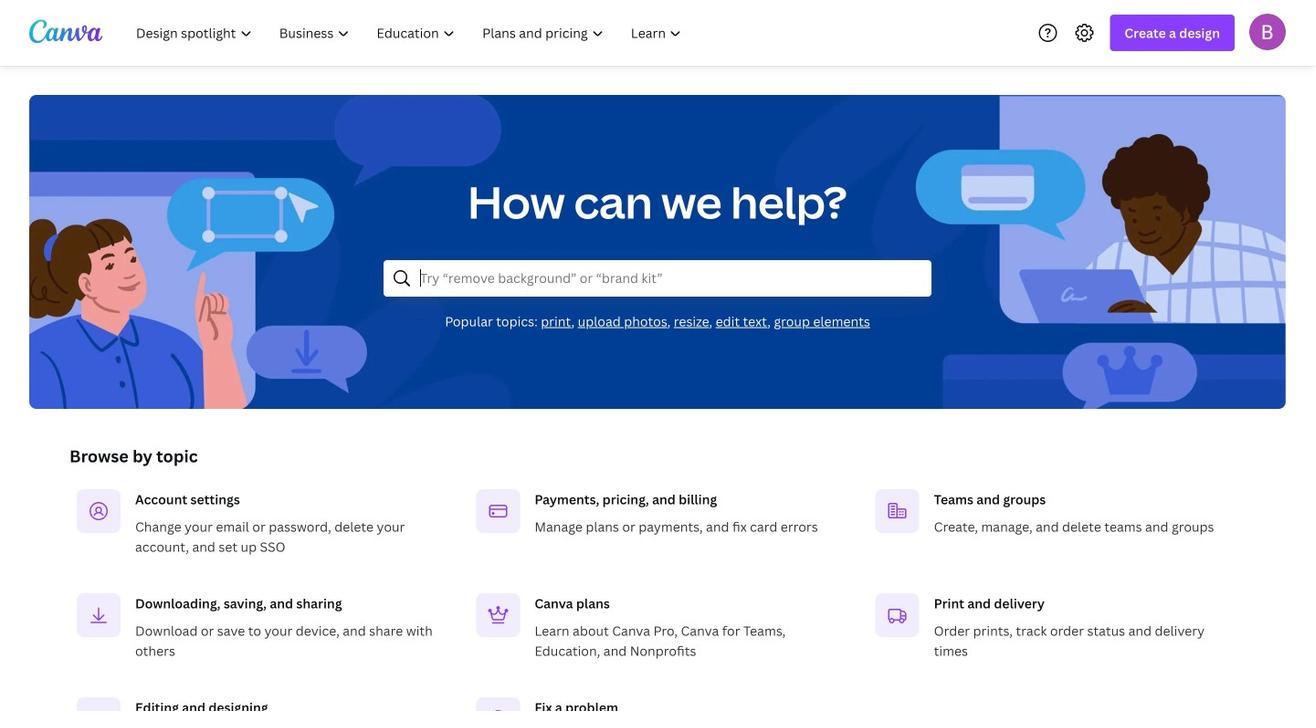 Task type: locate. For each thing, give the bounding box(es) containing it.
Try "remove background" or "brand kit" search field
[[420, 261, 920, 296]]

bob builder image
[[1250, 13, 1286, 50]]

top level navigation element
[[124, 15, 697, 51]]



Task type: vqa. For each thing, say whether or not it's contained in the screenshot.
Create better content, faster's content,
no



